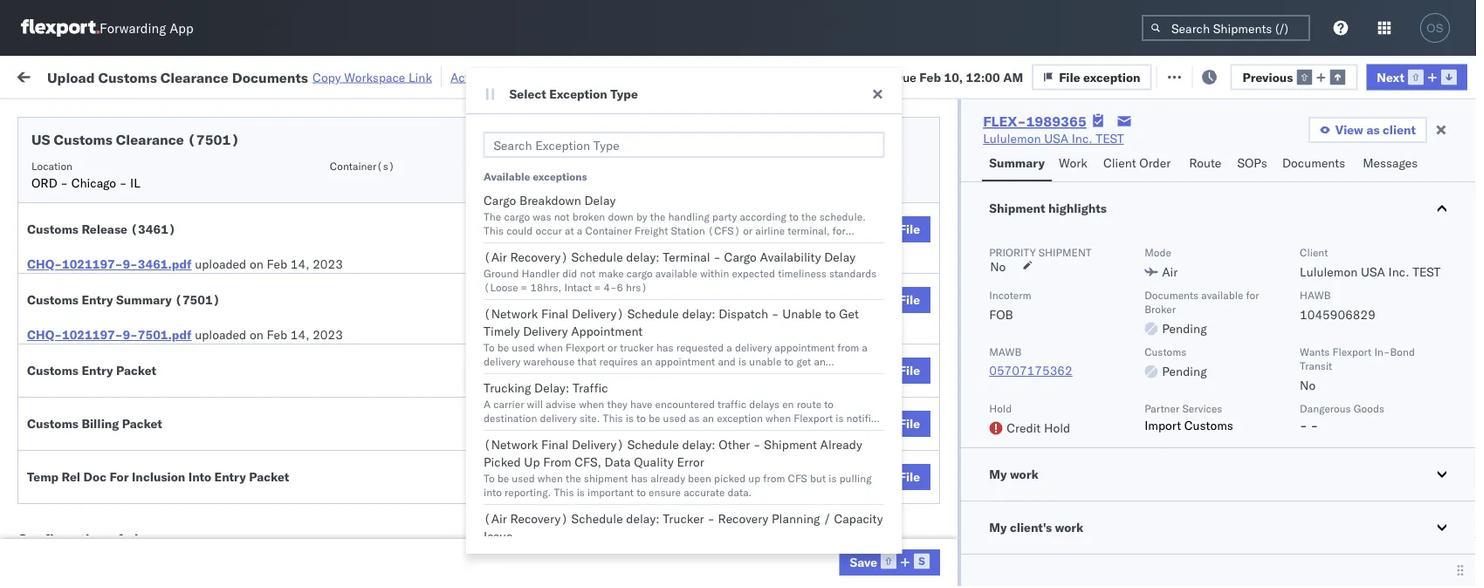 Task type: describe. For each thing, give the bounding box(es) containing it.
ping - test entity up been
[[648, 454, 750, 469]]

file for temp rel doc for inclusion into entry packet
[[899, 470, 920, 485]]

us
[[31, 131, 50, 148]]

from down get
[[837, 341, 859, 354]]

4 cst, from the top
[[334, 338, 361, 354]]

otter down already
[[648, 492, 677, 507]]

products for schedule delivery appointment
[[680, 530, 729, 546]]

3 resize handle column header from the left
[[505, 135, 526, 587]]

6 ocean from the top
[[534, 338, 570, 354]]

to left get
[[825, 306, 836, 322]]

client
[[1383, 122, 1416, 138]]

consignee up delays
[[728, 377, 787, 392]]

incoterm
[[989, 289, 1032, 302]]

1 demo123 from the top
[[1189, 377, 1248, 392]]

1 flex-1911408 from the top
[[964, 377, 1054, 392]]

1021197- for entry
[[62, 327, 123, 343]]

file for customs release (3461)
[[899, 222, 920, 237]]

- inside the (air recovery) schedule delay: trucker - recovery planning / capacity issue
[[707, 512, 715, 527]]

1 flex-2130384 from the top
[[964, 223, 1054, 238]]

status
[[94, 108, 125, 121]]

clearance for upload customs clearance documents copy workspace link
[[160, 68, 229, 86]]

- inside cargo breakdown delay the cargo was not broken down by the handling party according to the schedule. this could occur at a container freight station (cfs) or airline terminal, for example. (air recovery) schedule delay: terminal - cargo availability delay ground handler did not make cargo available within expected timeliness standards (loose = 18hrs, intact = 4-6 hrs)
[[713, 250, 721, 265]]

ping up already
[[648, 454, 677, 469]]

ping up have
[[648, 338, 677, 354]]

2 integration from the top
[[761, 185, 822, 200]]

schedule pickup from los angeles, ca link for 1:59 am cst, feb 15, 2023
[[40, 366, 248, 401]]

: for snoozed
[[402, 108, 405, 121]]

is left important
[[576, 486, 584, 499]]

uploaded for 3461.pdf
[[195, 257, 246, 272]]

ping up cfs
[[761, 454, 790, 469]]

is right and
[[738, 355, 746, 368]]

2 to from the top
[[483, 472, 494, 485]]

bookings test consignee up traffic on the bottom
[[648, 377, 787, 392]]

copy workspace link button
[[313, 69, 432, 85]]

flexport inside wants flexport in-bond transit no
[[1333, 345, 1372, 358]]

ca for schedule pickup from los angeles, ca link corresponding to 1:59 am cst, feb 14, 2023
[[40, 346, 57, 361]]

1 delivery) from the top
[[571, 306, 624, 322]]

fcl for 5:00 am cst, feb 6, 2023
[[573, 261, 595, 277]]

0 vertical spatial lululemon
[[983, 131, 1041, 146]]

been
[[688, 472, 711, 485]]

ocean fcl for 7:30 am cst, feb 3, 2023
[[534, 185, 595, 200]]

resize handle column header for workitem
[[250, 135, 271, 587]]

pickup down customs entry summary (7501)
[[95, 329, 133, 344]]

am for schedule pickup from los angeles, ca button for 1:59 am cst, feb 17, 2023
[[311, 492, 331, 507]]

entry for summary
[[82, 292, 113, 308]]

clearance
[[126, 531, 192, 548]]

1:59 for 2nd schedule delivery appointment link from the top
[[281, 530, 308, 546]]

angeles, for schedule pickup from los angeles, ca link corresponding to 1:59 am cst, feb 14, 2023
[[187, 329, 235, 344]]

cfs,
[[574, 455, 601, 470]]

1 horizontal spatial appointment
[[655, 355, 715, 368]]

when down en
[[765, 412, 791, 425]]

inc. inside client lululemon usa inc. test incoterm fob
[[1389, 265, 1410, 280]]

documents up the in at the top left of page
[[232, 68, 308, 86]]

flex-2001714
[[964, 569, 1054, 584]]

2 ocean from the top
[[534, 185, 570, 200]]

11 ocean from the top
[[534, 530, 570, 546]]

previous button
[[1231, 64, 1358, 90]]

1 (network from the top
[[483, 306, 538, 322]]

14, up 15,
[[389, 338, 408, 354]]

0 horizontal spatial usa
[[1044, 131, 1069, 146]]

view as client button
[[1309, 117, 1427, 143]]

0 horizontal spatial test
[[1096, 131, 1124, 146]]

0 vertical spatial for
[[166, 108, 181, 121]]

6
[[616, 281, 623, 294]]

1 horizontal spatial hold
[[1044, 421, 1071, 436]]

my client's work
[[989, 520, 1084, 536]]

in
[[260, 108, 270, 121]]

previous
[[1243, 69, 1293, 84]]

save
[[850, 555, 878, 570]]

trucker
[[620, 341, 653, 354]]

1 cst, from the top
[[334, 146, 361, 162]]

5 integration from the top
[[761, 300, 822, 315]]

0 vertical spatial not
[[554, 210, 569, 223]]

products for schedule pickup from los angeles, ca
[[680, 492, 729, 507]]

client for client order
[[1103, 155, 1136, 171]]

to down have
[[636, 412, 646, 425]]

schedule up customs billing packet
[[40, 367, 92, 382]]

customs down ord
[[27, 222, 79, 237]]

pickup down release
[[88, 252, 126, 267]]

1 horizontal spatial an
[[702, 412, 714, 425]]

hrs)
[[626, 281, 647, 294]]

delivery up the unable
[[735, 341, 772, 354]]

requires
[[599, 355, 638, 368]]

1 horizontal spatial has
[[656, 341, 673, 354]]

tea
[[1465, 415, 1476, 430]]

2 cst, from the top
[[334, 185, 361, 200]]

0 horizontal spatial at
[[346, 68, 357, 83]]

when down the from
[[537, 472, 563, 485]]

on for chq-1021197-9-7501.pdf uploaded on feb 14, 2023
[[250, 327, 264, 343]]

20
[[1432, 415, 1447, 430]]

to inside cargo breakdown delay the cargo was not broken down by the handling party according to the schedule. this could occur at a container freight station (cfs) or airline terminal, for example. (air recovery) schedule delay: terminal - cargo availability delay ground handler did not make cargo available within expected timeliness standards (loose = 18hrs, intact = 4-6 hrs)
[[789, 210, 798, 223]]

app
[[170, 20, 194, 36]]

2 vertical spatial be
[[497, 472, 509, 485]]

0 vertical spatial on
[[427, 68, 441, 83]]

3 integration test account - karl lagerfeld from the top
[[761, 223, 989, 238]]

1 confirm from the top
[[40, 137, 85, 152]]

bookings down en
[[761, 415, 812, 430]]

1:59 for confirm pickup from los angeles, ca link
[[281, 454, 308, 469]]

filtered by:
[[17, 107, 80, 122]]

3 lagerfeld from the top
[[937, 223, 989, 238]]

ocean fcl for 1:59 am cst, feb 14, 2023
[[534, 338, 595, 354]]

container(s)
[[330, 159, 395, 172]]

test 20 wi tea
[[1407, 415, 1476, 430]]

1 vertical spatial cargo
[[626, 267, 652, 280]]

to left ensure
[[636, 486, 646, 499]]

2130387 for 1:00 am cst, feb 3, 2023
[[1001, 146, 1054, 162]]

schedule up confirmation
[[40, 482, 92, 498]]

entity down already
[[831, 454, 863, 469]]

container inside button
[[1076, 136, 1122, 149]]

5:00 am cst, feb 6, 2023
[[281, 261, 433, 277]]

(air recovery) schedule delay: trucker - recovery planning / capacity issue button
[[476, 504, 885, 580]]

delivery down advise
[[539, 412, 576, 425]]

pickup down status
[[88, 137, 126, 152]]

consignee up notified
[[842, 377, 901, 392]]

mawb 05707175362
[[989, 345, 1073, 378]]

3461.pdf
[[138, 257, 192, 272]]

client order button
[[1096, 148, 1182, 182]]

client for client name
[[648, 143, 676, 156]]

numbers for mbl/mawb numbers
[[1253, 143, 1296, 156]]

ping up the unable
[[761, 338, 790, 354]]

delivery up release
[[88, 184, 133, 199]]

of inside (network final delivery) schedule delay: dispatch - unable to get timely delivery appointment to be used when flexport or trucker has requested a delivery appointment from a delivery warehouse that requires an appointment and is unable to get an appointment within sla trucking delay: traffic a carrier will advise when they have encountered traffic delays en route to destination delivery site. this is to be used as an exception when flexport is notified of this occurance impacting a shipment's final delivery date/time (network final delivery) schedule delay: other - shipment already picked up from cfs, data quality error to be used when the shipment has already been picked up from cfs but is pulling into reporting. this is important to ensure accurate data.
[[483, 426, 493, 439]]

data.
[[727, 486, 752, 499]]

due feb 10, 12:00 am
[[894, 69, 1023, 84]]

select down log
[[509, 86, 546, 102]]

within inside cargo breakdown delay the cargo was not broken down by the handling party according to the schedule. this could occur at a container freight station (cfs) or airline terminal, for example. (air recovery) schedule delay: terminal - cargo availability delay ground handler did not make cargo available within expected timeliness standards (loose = 18hrs, intact = 4-6 hrs)
[[700, 267, 729, 280]]

angeles, for schedule pickup from los angeles, ca link related to 1:59 am cst, feb 15, 2023
[[187, 367, 235, 382]]

karl for 7:30 am cst, feb 3, 2023
[[911, 185, 933, 200]]

0 vertical spatial be
[[497, 341, 509, 354]]

delivery down for
[[95, 530, 140, 545]]

products, for schedule delivery appointment
[[793, 530, 847, 546]]

a down they
[[618, 426, 623, 439]]

from for second confirm pickup from rotterdam, netherlands button from the top of the page
[[129, 252, 154, 267]]

delay: inside cargo breakdown delay the cargo was not broken down by the handling party according to the schedule. this could occur at a container freight station (cfs) or airline terminal, for example. (air recovery) schedule delay: terminal - cargo availability delay ground handler did not make cargo available within expected timeliness standards (loose = 18hrs, intact = 4-6 hrs)
[[626, 250, 659, 265]]

pickup down confirm pickup from los angeles, ca
[[95, 482, 133, 498]]

17, for schedule pickup from los angeles, ca
[[389, 492, 408, 507]]

0 horizontal spatial cargo
[[504, 210, 530, 223]]

1 vertical spatial this
[[602, 412, 623, 425]]

integration test account - karl lagerfeld for 5:00 am cst, feb 6, 2023
[[761, 261, 989, 277]]

resize handle column header for flex id
[[1046, 135, 1067, 587]]

my client's work button
[[961, 502, 1476, 554]]

2 demu1232567 from the top
[[1076, 415, 1164, 430]]

schedule up quality
[[627, 437, 679, 453]]

ocean lcl for schedule pickup from los angeles, ca
[[534, 492, 595, 507]]

0 vertical spatial used
[[511, 341, 534, 354]]

resize handle column header for mbl/mawb numbers
[[1378, 135, 1399, 587]]

exception
[[549, 86, 607, 102]]

a up and
[[726, 341, 732, 354]]

recovery) inside the (air recovery) schedule delay: trucker - recovery planning / capacity issue
[[510, 512, 568, 527]]

2 delivery) from the top
[[571, 437, 624, 453]]

was
[[532, 210, 551, 223]]

delivery down traffic on the bottom
[[704, 426, 741, 439]]

0 horizontal spatial summary
[[116, 292, 172, 308]]

1 horizontal spatial not
[[580, 267, 595, 280]]

upload for upload customs clearance documents copy workspace link
[[47, 68, 95, 86]]

17, for schedule delivery appointment
[[389, 530, 408, 546]]

expected
[[732, 267, 775, 280]]

schedule pickup from los angeles, ca button for 1:59 am cst, feb 17, 2023
[[40, 481, 248, 518]]

1 vertical spatial delay
[[824, 250, 855, 265]]

bookings up encountered
[[648, 377, 699, 392]]

schedule pickup from los angeles, ca link for 1:59 am cst, feb 17, 2023
[[40, 481, 248, 516]]

select file for temp rel doc for inclusion into entry packet
[[859, 470, 920, 485]]

terminal,
[[787, 224, 830, 237]]

(3461)
[[130, 222, 176, 237]]

schedule up the rel
[[40, 414, 92, 430]]

by:
[[63, 107, 80, 122]]

delays
[[749, 398, 779, 411]]

from for schedule pickup from los angeles, ca button related to 1:59 am cst, feb 14, 2023
[[136, 329, 161, 344]]

breakdown
[[519, 193, 581, 208]]

services
[[1182, 402, 1223, 415]]

cargo breakdown delay the cargo was not broken down by the handling party according to the schedule. this could occur at a container freight station (cfs) or airline terminal, for example. (air recovery) schedule delay: terminal - cargo availability delay ground handler did not make cargo available within expected timeliness standards (loose = 18hrs, intact = 4-6 hrs)
[[483, 193, 876, 294]]

documents inside upload customs clearance documents
[[40, 231, 103, 246]]

karl for 1:00 am cst, feb 3, 2023
[[911, 146, 933, 162]]

broken
[[572, 210, 605, 223]]

file for customs billing packet
[[899, 416, 920, 432]]

Search Exception Type text field
[[483, 132, 885, 158]]

2 flex-2130384 from the top
[[964, 261, 1054, 277]]

credit hold
[[1007, 421, 1071, 436]]

1 horizontal spatial mode
[[1145, 246, 1172, 259]]

hbl
[[628, 159, 649, 172]]

airline
[[755, 224, 785, 237]]

1 ocean from the top
[[534, 146, 570, 162]]

(air inside the (air recovery) schedule delay: trucker - recovery planning / capacity issue
[[483, 512, 507, 527]]

clearance for upload customs clearance documents
[[135, 213, 191, 229]]

1 horizontal spatial cargo
[[724, 250, 756, 265]]

ping - test entity up get at the right bottom of the page
[[761, 338, 863, 354]]

0 horizontal spatial appointment
[[483, 369, 543, 382]]

4-
[[603, 281, 616, 294]]

bookings test consignee up the route
[[761, 377, 901, 392]]

nyku9743990 for confirm pickup from rotterdam, netherlands
[[1076, 261, 1161, 276]]

resize handle column header for client name
[[732, 135, 753, 587]]

test inside client lululemon usa inc. test incoterm fob
[[1413, 265, 1441, 280]]

15,
[[389, 377, 408, 392]]

3 ocean from the top
[[534, 223, 570, 238]]

1 horizontal spatial file exception
[[1179, 68, 1260, 83]]

according
[[739, 210, 786, 223]]

flex-1989365
[[983, 113, 1087, 130]]

Search Shipments (/) text field
[[1142, 15, 1310, 41]]

bookings test consignee down traffic on the bottom
[[648, 415, 787, 430]]

chq-1021197-9-3461.pdf link
[[27, 256, 192, 273]]

2 = from the left
[[594, 281, 601, 294]]

ca for schedule pickup from los angeles, ca link for 1:59 am cst, feb 17, 2023
[[40, 500, 57, 515]]

: for status
[[125, 108, 128, 121]]

2 vertical spatial this
[[553, 486, 574, 499]]

the inside (network final delivery) schedule delay: dispatch - unable to get timely delivery appointment to be used when flexport or trucker has requested a delivery appointment from a delivery warehouse that requires an appointment and is unable to get an appointment within sla trucking delay: traffic a carrier will advise when they have encountered traffic delays en route to destination delivery site. this is to be used as an exception when flexport is notified of this occurance impacting a shipment's final delivery date/time (network final delivery) schedule delay: other - shipment already picked up from cfs, data quality error to be used when the shipment has already been picked up from cfs but is pulling into reporting. this is important to ensure accurate data.
[[565, 472, 581, 485]]

in-
[[1375, 345, 1390, 358]]

il
[[130, 175, 140, 191]]

0 vertical spatial air
[[1162, 265, 1178, 280]]

site.
[[579, 412, 600, 425]]

4 ocean from the top
[[534, 261, 570, 277]]

dangerous goods - -
[[1300, 402, 1385, 433]]

9- for 3461.pdf
[[123, 257, 138, 272]]

1:59 am cst, feb 17, 2023 for schedule pickup from los angeles, ca
[[281, 492, 441, 507]]

1 vertical spatial used
[[663, 412, 686, 425]]

2 horizontal spatial exception
[[1203, 68, 1260, 83]]

7 ocean from the top
[[534, 377, 570, 392]]

select for customs entry summary (7501)
[[859, 292, 896, 308]]

this
[[495, 426, 513, 439]]

my for my client's work button
[[989, 520, 1007, 536]]

1 vertical spatial be
[[648, 412, 660, 425]]

customs up chq-1021197-9-7501.pdf link
[[27, 292, 79, 308]]

is left notified
[[835, 412, 843, 425]]

dangerous
[[1300, 402, 1351, 415]]

am for second confirm pickup from rotterdam, netherlands button from the top of the page
[[311, 261, 331, 277]]

los for schedule pickup from los angeles, ca button related to 1:59 am cst, feb 14, 2023
[[165, 329, 184, 344]]

0 vertical spatial shipment
[[1039, 246, 1092, 259]]

messages
[[1363, 155, 1418, 171]]

1 horizontal spatial work
[[1010, 467, 1039, 482]]

0 vertical spatial no
[[409, 108, 423, 121]]

flex
[[936, 143, 956, 156]]

when up site.
[[579, 398, 604, 411]]

into
[[188, 470, 211, 485]]

lululemon usa inc. test link
[[983, 130, 1124, 148]]

ping - test entity up and
[[648, 338, 750, 354]]

customs inside upload customs clearance documents
[[83, 213, 132, 229]]

forwarding app
[[100, 20, 194, 36]]

ocean lcl for schedule delivery appointment
[[534, 530, 595, 546]]

ocean fcl for 1:59 am cst, feb 17, 2023
[[534, 454, 595, 469]]

0 vertical spatial hold
[[989, 402, 1012, 415]]

recovery
[[718, 512, 768, 527]]

number(s)
[[651, 159, 708, 172]]

message
[[234, 68, 283, 83]]

shipment inside button
[[989, 201, 1045, 216]]

select file button for customs release (3461)
[[849, 217, 931, 243]]

8 cst, from the top
[[334, 530, 361, 546]]

3 ocean fcl from the top
[[534, 223, 595, 238]]

8 ocean fcl from the top
[[534, 415, 595, 430]]

3 flex-2130384 from the top
[[964, 300, 1054, 315]]

2 vertical spatial work
[[1055, 520, 1084, 536]]

delay: up "error"
[[682, 437, 715, 453]]

to right the route
[[824, 398, 833, 411]]

3 nyku9743990 from the top
[[1076, 299, 1161, 315]]

consignee up already
[[842, 415, 901, 430]]

5 fcl from the top
[[573, 300, 595, 315]]

message (0)
[[234, 68, 306, 83]]

as inside the view as client button
[[1367, 122, 1380, 138]]

appointment for first schedule delivery appointment link from the top of the page
[[143, 414, 215, 430]]

flex-1988285 for schedule delivery appointment
[[964, 530, 1054, 546]]

a up notified
[[862, 341, 867, 354]]

log
[[495, 69, 515, 85]]

confirm pickup from los angeles, ca button
[[40, 443, 248, 480]]

customs down broker
[[1145, 345, 1187, 358]]

1 vertical spatial air
[[534, 569, 550, 584]]

0 vertical spatial appointment
[[774, 341, 834, 354]]

track
[[444, 68, 472, 83]]

5 cst, from the top
[[334, 377, 361, 392]]

bookings down encountered
[[648, 415, 699, 430]]

is down have
[[625, 412, 633, 425]]

3 2130384 from the top
[[1001, 300, 1054, 315]]

0 horizontal spatial has
[[630, 472, 647, 485]]

pickup down chq-1021197-9-7501.pdf link
[[95, 367, 133, 382]]

2 final from the top
[[541, 437, 568, 453]]

los for 1:59 am cst, feb 15, 2023 schedule pickup from los angeles, ca button
[[165, 367, 184, 382]]

3 integration from the top
[[761, 223, 822, 238]]

hawb 1045906829
[[1300, 289, 1376, 323]]

3, for 1:00 am cst, feb 3, 2023
[[389, 146, 400, 162]]

customs down chq-1021197-9-7501.pdf link
[[27, 363, 79, 378]]

1988285 for schedule pickup from los angeles, ca
[[1001, 492, 1054, 507]]

forwarding
[[100, 20, 166, 36]]

fcl for 1:59 am cst, feb 14, 2023
[[573, 338, 595, 354]]

0 vertical spatial my
[[17, 63, 45, 87]]

unable
[[782, 306, 821, 322]]

2 (network from the top
[[483, 437, 538, 453]]

to left get at the right bottom of the page
[[784, 355, 793, 368]]

documents button
[[1275, 148, 1356, 182]]

when up warehouse
[[537, 341, 563, 354]]

my for my work button
[[989, 467, 1007, 482]]

bookings up en
[[761, 377, 812, 392]]

2 confirm delivery button from the top
[[40, 298, 133, 317]]

is right but
[[828, 472, 836, 485]]

3 fcl from the top
[[573, 223, 595, 238]]

10 ocean from the top
[[534, 492, 570, 507]]

lcl for schedule pickup from los angeles, ca
[[573, 492, 595, 507]]

0 horizontal spatial of
[[110, 531, 123, 548]]

advise
[[545, 398, 576, 411]]

container numbers button
[[1067, 132, 1163, 163]]

otter products - test account for schedule pickup from los angeles, ca
[[648, 492, 816, 507]]

ping - test entity up but
[[761, 454, 863, 469]]

5 ocean fcl from the top
[[534, 300, 595, 315]]

otter products - test account for schedule delivery appointment
[[648, 530, 816, 546]]

shipment inside (network final delivery) schedule delay: dispatch - unable to get timely delivery appointment to be used when flexport or trucker has requested a delivery appointment from a delivery warehouse that requires an appointment and is unable to get an appointment within sla trucking delay: traffic a carrier will advise when they have encountered traffic delays en route to destination delivery site. this is to be used as an exception when flexport is notified of this occurance impacting a shipment's final delivery date/time (network final delivery) schedule delay: other - shipment already picked up from cfs, data quality error to be used when the shipment has already been picked up from cfs but is pulling into reporting. this is important to ensure accurate data.
[[764, 437, 817, 453]]

customs entry summary (7501)
[[27, 292, 220, 308]]

documents inside button
[[1282, 155, 1346, 171]]

angeles, for schedule pickup from los angeles, ca link for 1:59 am cst, feb 17, 2023
[[187, 482, 235, 498]]

schedule down the rel
[[40, 530, 92, 545]]

resize handle column header for container numbers
[[1159, 135, 1180, 587]]

2 resize handle column header from the left
[[444, 135, 464, 587]]

maeu9408431 for 7:30 am cst, feb 3, 2023
[[1189, 185, 1277, 200]]

action
[[1416, 68, 1455, 83]]

9 ocean from the top
[[534, 454, 570, 469]]

customs up status
[[98, 68, 157, 86]]

1 1911408 from the top
[[1001, 377, 1054, 392]]

5 integration test account - karl lagerfeld from the top
[[761, 300, 989, 315]]

2 horizontal spatial an
[[814, 355, 825, 368]]

or inside cargo breakdown delay the cargo was not broken down by the handling party according to the schedule. this could occur at a container freight station (cfs) or airline terminal, for example. (air recovery) schedule delay: terminal - cargo availability delay ground handler did not make cargo available within expected timeliness standards (loose = 18hrs, intact = 4-6 hrs)
[[743, 224, 752, 237]]

status : ready for work, blocked, in progress
[[94, 108, 316, 121]]

inc. inside lululemon usa inc. test link
[[1072, 131, 1093, 146]]

standards
[[829, 267, 876, 280]]

entity down get
[[831, 338, 863, 354]]

1 = from the left
[[521, 281, 527, 294]]

7 cst, from the top
[[334, 492, 361, 507]]

priority shipment
[[989, 246, 1092, 259]]

client name button
[[639, 139, 735, 156]]

1 confirm delivery link from the top
[[40, 183, 133, 200]]

available inside cargo breakdown delay the cargo was not broken down by the handling party according to the schedule. this could occur at a container freight station (cfs) or airline terminal, for example. (air recovery) schedule delay: terminal - cargo availability delay ground handler did not make cargo available within expected timeliness standards (loose = 18hrs, intact = 4-6 hrs)
[[655, 267, 697, 280]]

5 karl from the top
[[911, 300, 933, 315]]

2 schedule delivery appointment link from the top
[[40, 529, 215, 546]]

appointment inside (network final delivery) schedule delay: dispatch - unable to get timely delivery appointment to be used when flexport or trucker has requested a delivery appointment from a delivery warehouse that requires an appointment and is unable to get an appointment within sla trucking delay: traffic a carrier will advise when they have encountered traffic delays en route to destination delivery site. this is to be used as an exception when flexport is notified of this occurance impacting a shipment's final delivery date/time (network final delivery) schedule delay: other - shipment already picked up from cfs, data quality error to be used when the shipment has already been picked up from cfs but is pulling into reporting. this is important to ensure accurate data.
[[571, 324, 642, 339]]

5 ocean from the top
[[534, 300, 570, 315]]

notified
[[846, 412, 883, 425]]

customs inside the partner services import customs
[[1184, 418, 1234, 433]]

otter down trucker
[[648, 530, 677, 546]]

8 ocean from the top
[[534, 415, 570, 430]]

upload customs clearance documents link
[[40, 213, 248, 248]]

0 vertical spatial delay
[[584, 193, 615, 208]]

order
[[1140, 155, 1171, 171]]

snooze
[[473, 143, 508, 156]]

schedule pickup from los angeles, ca for 1:59 am cst, feb 15, 2023
[[40, 367, 235, 400]]

select for customs release (3461)
[[859, 222, 896, 237]]

2 flex-1911408 from the top
[[964, 415, 1054, 430]]

entity up and
[[717, 338, 750, 354]]

clearance for us customs clearance (7501)
[[116, 131, 184, 148]]

(network final delivery) schedule delay: dispatch - unable to get timely delivery appointment to be used when flexport or trucker has requested a delivery appointment from a delivery warehouse that requires an appointment and is unable to get an appointment within sla trucking delay: traffic a carrier will advise when they have encountered traffic delays en route to destination delivery site. this is to be used as an exception when flexport is notified of this occurance impacting a shipment's final delivery date/time (network final delivery) schedule delay: other - shipment already picked up from cfs, data quality error to be used when the shipment has already been picked up from cfs but is pulling into reporting. this is important to ensure accurate data.
[[483, 306, 883, 499]]

2 horizontal spatial the
[[801, 210, 816, 223]]

bookings test consignee up already
[[761, 415, 901, 430]]

flex-1988285 for schedule pickup from los angeles, ca
[[964, 492, 1054, 507]]

1 final from the top
[[541, 306, 568, 322]]

from right up
[[763, 472, 785, 485]]

delivery up trucking
[[483, 355, 520, 368]]

next
[[1377, 69, 1405, 84]]

confirmation of clearance
[[17, 531, 192, 548]]

flex-2130387 for 1:00 am cst, feb 3, 2023
[[964, 146, 1054, 162]]

0 vertical spatial my work
[[17, 63, 95, 87]]

8 fcl from the top
[[573, 415, 595, 430]]

no inside wants flexport in-bond transit no
[[1300, 378, 1316, 393]]

maeu9408431 for 1:00 am cst, feb 3, 2023
[[1189, 146, 1277, 162]]

a inside cargo breakdown delay the cargo was not broken down by the handling party according to the schedule. this could occur at a container freight station (cfs) or airline terminal, for example. (air recovery) schedule delay: terminal - cargo availability delay ground handler did not make cargo available within expected timeliness standards (loose = 18hrs, intact = 4-6 hrs)
[[577, 224, 582, 237]]



Task type: vqa. For each thing, say whether or not it's contained in the screenshot.
the top the client name
no



Task type: locate. For each thing, give the bounding box(es) containing it.
0 horizontal spatial not
[[554, 210, 569, 223]]

2 vertical spatial appointment
[[483, 369, 543, 382]]

from for 1:59 am cst, feb 15, 2023 schedule pickup from los angeles, ca button
[[136, 367, 161, 382]]

ca down customs entry packet
[[40, 385, 57, 400]]

1 vertical spatial lululemon
[[1300, 265, 1358, 280]]

date/time
[[744, 426, 792, 439]]

integration test account - karl lagerfeld for 1:00 am cst, feb 3, 2023
[[761, 146, 989, 162]]

resize handle column header for consignee
[[906, 135, 927, 587]]

upload inside upload customs clearance documents
[[40, 213, 80, 229]]

1 horizontal spatial the
[[650, 210, 665, 223]]

flex-1988285 up "client's"
[[964, 492, 1054, 507]]

1 vertical spatial netherlands
[[40, 269, 108, 285]]

2 flex-2006134 from the top
[[964, 454, 1054, 469]]

3 1:59 from the top
[[281, 454, 308, 469]]

0 vertical spatial pending
[[1162, 321, 1207, 337]]

numbers inside container numbers
[[1076, 150, 1119, 163]]

2 confirm delivery link from the top
[[40, 298, 133, 316]]

7 ocean fcl from the top
[[534, 377, 595, 392]]

2130384 up priority shipment
[[1001, 223, 1054, 238]]

1 vertical spatial at
[[564, 224, 574, 237]]

schedule pickup from los angeles, ca button
[[40, 328, 248, 364], [40, 366, 248, 403], [40, 481, 248, 518]]

schedule inside the (air recovery) schedule delay: trucker - recovery planning / capacity issue
[[571, 512, 623, 527]]

import inside button
[[147, 68, 187, 83]]

2 1:59 am cst, feb 17, 2023 from the top
[[281, 492, 441, 507]]

air
[[1162, 265, 1178, 280], [534, 569, 550, 584]]

2 vertical spatial schedule pickup from los angeles, ca
[[40, 482, 235, 515]]

1 vertical spatial import
[[1145, 418, 1181, 433]]

this inside cargo breakdown delay the cargo was not broken down by the handling party according to the schedule. this could occur at a container freight station (cfs) or airline terminal, for example. (air recovery) schedule delay: terminal - cargo availability delay ground handler did not make cargo available within expected timeliness standards (loose = 18hrs, intact = 4-6 hrs)
[[483, 224, 503, 237]]

confirm pickup from rotterdam, netherlands for 1st confirm pickup from rotterdam, netherlands button from the top
[[40, 137, 220, 169]]

2 horizontal spatial this
[[602, 412, 623, 425]]

1 vertical spatial confirm delivery link
[[40, 298, 133, 316]]

test up client order
[[1096, 131, 1124, 146]]

1 : from the left
[[125, 108, 128, 121]]

flex-1988285
[[964, 492, 1054, 507], [964, 530, 1054, 546]]

customs down 'by:'
[[54, 131, 113, 148]]

lagerfeld for 1:00 am cst, feb 3, 2023
[[937, 146, 989, 162]]

otter products, llc for schedule delivery appointment
[[761, 530, 871, 546]]

1 vertical spatial demo123
[[1189, 415, 1248, 430]]

delivery up warehouse
[[523, 324, 568, 339]]

demo123 up my work button
[[1189, 415, 1248, 430]]

within inside (network final delivery) schedule delay: dispatch - unable to get timely delivery appointment to be used when flexport or trucker has requested a delivery appointment from a delivery warehouse that requires an appointment and is unable to get an appointment within sla trucking delay: traffic a carrier will advise when they have encountered traffic delays en route to destination delivery site. this is to be used as an exception when flexport is notified of this occurance impacting a shipment's final delivery date/time (network final delivery) schedule delay: other - shipment already picked up from cfs, data quality error to be used when the shipment has already been picked up from cfs but is pulling into reporting. this is important to ensure accurate data.
[[546, 369, 575, 382]]

select for customs billing packet
[[859, 416, 896, 432]]

1 testmbl123 from the top
[[1189, 338, 1265, 354]]

2 pending from the top
[[1162, 364, 1207, 379]]

1 horizontal spatial client
[[1103, 155, 1136, 171]]

client up hawb
[[1300, 246, 1328, 259]]

1 vertical spatial as
[[688, 412, 699, 425]]

1 vertical spatial llc
[[850, 530, 871, 546]]

delivery) down 4-
[[571, 306, 624, 322]]

documents down the view
[[1282, 155, 1346, 171]]

container inside cargo breakdown delay the cargo was not broken down by the handling party according to the schedule. this could occur at a container freight station (cfs) or airline terminal, for example. (air recovery) schedule delay: terminal - cargo availability delay ground handler did not make cargo available within expected timeliness standards (loose = 18hrs, intact = 4-6 hrs)
[[585, 224, 632, 237]]

lcl for schedule delivery appointment
[[573, 530, 595, 546]]

pickup inside confirm pickup from los angeles, ca
[[88, 444, 126, 459]]

import up ready at the top left of page
[[147, 68, 187, 83]]

is
[[738, 355, 746, 368], [625, 412, 633, 425], [835, 412, 843, 425], [828, 472, 836, 485], [576, 486, 584, 499]]

1 horizontal spatial summary
[[989, 155, 1045, 171]]

other
[[718, 437, 750, 453]]

9- down customs entry summary (7501)
[[123, 327, 138, 343]]

0 horizontal spatial file exception
[[1059, 69, 1141, 84]]

work,
[[183, 108, 211, 121]]

0 vertical spatial work
[[50, 63, 95, 87]]

1 schedule delivery appointment button from the top
[[40, 413, 215, 433]]

1 rotterdam, from the top
[[158, 137, 220, 152]]

0 horizontal spatial client
[[648, 143, 676, 156]]

flexport up that
[[565, 341, 605, 354]]

0 vertical spatial demo123
[[1189, 377, 1248, 392]]

14, down 7:30
[[291, 257, 310, 272]]

otter up planning
[[761, 492, 790, 507]]

1 maeu9408431 from the top
[[1189, 146, 1277, 162]]

recovery) down reporting.
[[510, 512, 568, 527]]

1 horizontal spatial for
[[832, 224, 845, 237]]

progress
[[272, 108, 316, 121]]

2 2130384 from the top
[[1001, 261, 1054, 277]]

2 3, from the top
[[389, 185, 400, 200]]

14, for chq-1021197-9-3461.pdf uploaded on feb 14, 2023
[[291, 257, 310, 272]]

2 products from the top
[[680, 530, 729, 546]]

route button
[[1182, 148, 1231, 182]]

2 llc from the top
[[850, 530, 871, 546]]

work inside button
[[190, 68, 220, 83]]

0 vertical spatial confirm pickup from rotterdam, netherlands button
[[40, 136, 248, 172]]

3 schedule pickup from los angeles, ca from the top
[[40, 482, 235, 515]]

entity down other
[[717, 454, 750, 469]]

2 vertical spatial packet
[[249, 470, 289, 485]]

lagerfeld
[[937, 146, 989, 162], [937, 185, 989, 200], [937, 223, 989, 238], [937, 261, 989, 277], [937, 300, 989, 315]]

0 vertical spatial uploaded
[[195, 257, 246, 272]]

testmbl123 for 1:59 am cst, feb 14, 2023
[[1189, 338, 1265, 354]]

1 schedule delivery appointment link from the top
[[40, 413, 215, 431]]

llc for schedule pickup from los angeles, ca
[[850, 492, 871, 507]]

5 1:59 from the top
[[281, 530, 308, 546]]

could
[[506, 224, 532, 237]]

0 horizontal spatial delay
[[584, 193, 615, 208]]

flex-2006134 for 1:59 am cst, feb 17, 2023
[[964, 454, 1054, 469]]

shipment inside (network final delivery) schedule delay: dispatch - unable to get timely delivery appointment to be used when flexport or trucker has requested a delivery appointment from a delivery warehouse that requires an appointment and is unable to get an appointment within sla trucking delay: traffic a carrier will advise when they have encountered traffic delays en route to destination delivery site. this is to be used as an exception when flexport is notified of this occurance impacting a shipment's final delivery date/time (network final delivery) schedule delay: other - shipment already picked up from cfs, data quality error to be used when the shipment has already been picked up from cfs but is pulling into reporting. this is important to ensure accurate data.
[[584, 472, 628, 485]]

trucking
[[483, 381, 531, 396]]

consignee down delays
[[728, 415, 787, 430]]

6 fcl from the top
[[573, 338, 595, 354]]

work inside button
[[1059, 155, 1088, 171]]

karl for 5:00 am cst, feb 6, 2023
[[911, 261, 933, 277]]

1 1:59 am cst, feb 17, 2023 from the top
[[281, 454, 441, 469]]

customs left billing
[[27, 416, 79, 432]]

: down 205
[[402, 108, 405, 121]]

shipment up cfs
[[764, 437, 817, 453]]

angeles, inside confirm pickup from los angeles, ca
[[180, 444, 228, 459]]

1 confirm pickup from rotterdam, netherlands button from the top
[[40, 136, 248, 172]]

am
[[1003, 69, 1023, 84], [311, 146, 331, 162], [311, 185, 331, 200], [311, 261, 331, 277], [311, 338, 331, 354], [311, 377, 331, 392], [311, 454, 331, 469], [311, 492, 331, 507], [311, 530, 331, 546]]

import down partner
[[1145, 418, 1181, 433]]

1 confirm pickup from rotterdam, netherlands from the top
[[40, 137, 220, 169]]

within down terminal
[[700, 267, 729, 280]]

file exception
[[1179, 68, 1260, 83], [1059, 69, 1141, 84]]

0 vertical spatial inc.
[[1072, 131, 1093, 146]]

3 karl from the top
[[911, 223, 933, 238]]

4 nyku9743990 from the top
[[1076, 492, 1161, 507]]

1 vertical spatial no
[[990, 259, 1006, 275]]

products
[[680, 492, 729, 507], [680, 530, 729, 546]]

file for customs entry summary (7501)
[[899, 292, 920, 308]]

4 ocean fcl from the top
[[534, 261, 595, 277]]

shipment down highlights
[[1039, 246, 1092, 259]]

1 1988285 from the top
[[1001, 492, 1054, 507]]

2 lagerfeld from the top
[[937, 185, 989, 200]]

2 vertical spatial for
[[1246, 289, 1259, 302]]

1 schedule pickup from los angeles, ca link from the top
[[40, 328, 248, 363]]

2 select file from the top
[[859, 292, 920, 308]]

ocean down occurance
[[534, 454, 570, 469]]

otter products, llc for schedule pickup from los angeles, ca
[[761, 492, 871, 507]]

client lululemon usa inc. test incoterm fob
[[989, 246, 1441, 323]]

sla
[[578, 369, 597, 382]]

0 horizontal spatial within
[[546, 369, 575, 382]]

from for the confirm pickup from los angeles, ca button
[[129, 444, 154, 459]]

on
[[427, 68, 441, 83], [250, 257, 264, 272], [250, 327, 264, 343]]

schedule pickup from los angeles, ca link for 1:59 am cst, feb 14, 2023
[[40, 328, 248, 363]]

0 horizontal spatial mode
[[534, 143, 561, 156]]

container up client order
[[1076, 136, 1122, 149]]

from
[[543, 455, 571, 470]]

select file up already
[[859, 416, 920, 432]]

upload for upload customs clearance documents
[[40, 213, 80, 229]]

1 to from the top
[[483, 341, 494, 354]]

(air inside cargo breakdown delay the cargo was not broken down by the handling party according to the schedule. this could occur at a container freight station (cfs) or airline terminal, for example. (air recovery) schedule delay: terminal - cargo availability delay ground handler did not make cargo available within expected timeliness standards (loose = 18hrs, intact = 4-6 hrs)
[[483, 250, 507, 265]]

5 resize handle column header from the left
[[732, 135, 753, 587]]

0 vertical spatial (7501)
[[188, 131, 240, 148]]

entry
[[82, 292, 113, 308], [82, 363, 113, 378], [214, 470, 246, 485]]

0 horizontal spatial flexport
[[565, 341, 605, 354]]

credit
[[1007, 421, 1041, 436]]

flex-1911408 down 05707175362
[[964, 415, 1054, 430]]

mofu0618318 down partner
[[1076, 453, 1164, 468]]

clearance inside upload customs clearance documents
[[135, 213, 191, 229]]

3,
[[389, 146, 400, 162], [389, 185, 400, 200]]

1 horizontal spatial my work
[[989, 467, 1039, 482]]

confirm delivery button
[[40, 183, 133, 202], [40, 298, 133, 317]]

1 2130387 from the top
[[1001, 146, 1054, 162]]

resize handle column header
[[250, 135, 271, 587], [444, 135, 464, 587], [505, 135, 526, 587], [618, 135, 639, 587], [732, 135, 753, 587], [906, 135, 927, 587], [1046, 135, 1067, 587], [1159, 135, 1180, 587], [1378, 135, 1399, 587], [1445, 135, 1466, 587]]

schedule pickup from los angeles, ca button down customs entry summary (7501)
[[40, 328, 248, 364]]

ca for schedule pickup from los angeles, ca link related to 1:59 am cst, feb 15, 2023
[[40, 385, 57, 400]]

or down according on the top of the page
[[743, 224, 752, 237]]

1 pending from the top
[[1162, 321, 1207, 337]]

0 vertical spatial cargo
[[504, 210, 530, 223]]

fcl for 1:59 am cst, feb 15, 2023
[[573, 377, 595, 392]]

4 confirm from the top
[[40, 299, 85, 314]]

ca left the rel
[[40, 461, 57, 477]]

1 recovery) from the top
[[510, 250, 568, 265]]

0 vertical spatial upload
[[47, 68, 95, 86]]

1 horizontal spatial import
[[1145, 418, 1181, 433]]

9 ocean fcl from the top
[[534, 454, 595, 469]]

1 vertical spatial otter products, llc
[[761, 530, 871, 546]]

work down credit
[[1010, 467, 1039, 482]]

1 17, from the top
[[389, 454, 408, 469]]

upload customs clearance documents
[[40, 213, 191, 246]]

planning
[[771, 512, 820, 527]]

0 vertical spatial flex-2006134
[[964, 338, 1054, 354]]

1:59 am cst, feb 14, 2023
[[281, 338, 441, 354]]

1 karl from the top
[[911, 146, 933, 162]]

2 vertical spatial appointment
[[143, 530, 215, 545]]

1 ca from the top
[[40, 346, 57, 361]]

gvcu5265864 for 7:30 am cst, feb 3, 2023
[[1076, 184, 1162, 199]]

chq-1021197-9-7501.pdf link
[[27, 327, 192, 344]]

bookings test consignee
[[648, 377, 787, 392], [761, 377, 901, 392], [648, 415, 787, 430], [761, 415, 901, 430]]

6 resize handle column header from the left
[[906, 135, 927, 587]]

1 2130384 from the top
[[1001, 223, 1054, 238]]

0 horizontal spatial cargo
[[483, 193, 516, 208]]

1 horizontal spatial usa
[[1361, 265, 1385, 280]]

am for 2nd "confirm delivery" button from the bottom of the page
[[311, 185, 331, 200]]

3 ca from the top
[[40, 461, 57, 477]]

example.
[[483, 238, 526, 251]]

0 horizontal spatial inc.
[[1072, 131, 1093, 146]]

1 vertical spatial shipment
[[584, 472, 628, 485]]

ocean down 18hrs,
[[534, 300, 570, 315]]

6 cst, from the top
[[334, 454, 361, 469]]

2 rotterdam, from the top
[[158, 252, 220, 267]]

chq- for chq-1021197-9-7501.pdf
[[27, 327, 62, 343]]

2 vertical spatial entry
[[214, 470, 246, 485]]

1:59 for schedule pickup from los angeles, ca link corresponding to 1:59 am cst, feb 14, 2023
[[281, 338, 308, 354]]

5 lagerfeld from the top
[[937, 300, 989, 315]]

wi
[[1450, 415, 1462, 430]]

los for schedule pickup from los angeles, ca button for 1:59 am cst, feb 17, 2023
[[165, 482, 184, 498]]

air down reporting.
[[534, 569, 550, 584]]

2 1021197- from the top
[[62, 327, 123, 343]]

3, for 7:30 am cst, feb 3, 2023
[[389, 185, 400, 200]]

1 vertical spatial appointment
[[655, 355, 715, 368]]

7 fcl from the top
[[573, 377, 595, 392]]

3 cst, from the top
[[334, 261, 361, 277]]

1 vertical spatial flex-2006134
[[964, 454, 1054, 469]]

1 chq- from the top
[[27, 257, 62, 272]]

used down the timely
[[511, 341, 534, 354]]

0 vertical spatial of
[[483, 426, 493, 439]]

ocean fcl for 5:00 am cst, feb 6, 2023
[[534, 261, 595, 277]]

packet for customs billing packet
[[122, 416, 162, 432]]

this down the on the left top of page
[[483, 224, 503, 237]]

client inside client lululemon usa inc. test incoterm fob
[[1300, 246, 1328, 259]]

forwarding app link
[[21, 19, 194, 37]]

or inside (network final delivery) schedule delay: dispatch - unable to get timely delivery appointment to be used when flexport or trucker has requested a delivery appointment from a delivery warehouse that requires an appointment and is unable to get an appointment within sla trucking delay: traffic a carrier will advise when they have encountered traffic delays en route to destination delivery site. this is to be used as an exception when flexport is notified of this occurance impacting a shipment's final delivery date/time (network final delivery) schedule delay: other - shipment already picked up from cfs, data quality error to be used when the shipment has already been picked up from cfs but is pulling into reporting. this is important to ensure accurate data.
[[607, 341, 617, 354]]

integration
[[761, 146, 822, 162], [761, 185, 822, 200], [761, 223, 822, 238], [761, 261, 822, 277], [761, 300, 822, 315], [761, 569, 822, 584]]

delay up standards
[[824, 250, 855, 265]]

recovery) inside cargo breakdown delay the cargo was not broken down by the handling party according to the schedule. this could occur at a container freight station (cfs) or airline terminal, for example. (air recovery) schedule delay: terminal - cargo availability delay ground handler did not make cargo available within expected timeliness standards (loose = 18hrs, intact = 4-6 hrs)
[[510, 250, 568, 265]]

fcl down advise
[[573, 415, 595, 430]]

ca up customs entry packet
[[40, 346, 57, 361]]

1 schedule delivery appointment from the top
[[40, 414, 215, 430]]

delay: up requested
[[682, 306, 715, 322]]

numbers inside button
[[1253, 143, 1296, 156]]

17,
[[389, 454, 408, 469], [389, 492, 408, 507], [389, 530, 408, 546]]

0 horizontal spatial :
[[125, 108, 128, 121]]

lululemon inside client lululemon usa inc. test incoterm fob
[[1300, 265, 1358, 280]]

route
[[1189, 155, 1222, 171]]

759 at risk
[[320, 68, 381, 83]]

clearance
[[160, 68, 229, 86], [116, 131, 184, 148], [135, 213, 191, 229]]

used
[[511, 341, 534, 354], [663, 412, 686, 425], [511, 472, 534, 485]]

0 vertical spatial schedule pickup from los angeles, ca button
[[40, 328, 248, 364]]

my down credit
[[989, 467, 1007, 482]]

0 vertical spatial (air
[[483, 250, 507, 265]]

llc
[[850, 492, 871, 507], [850, 530, 871, 546]]

an down trucker
[[640, 355, 652, 368]]

flexport. image
[[21, 19, 100, 37]]

6 integration from the top
[[761, 569, 822, 584]]

2 demo123 from the top
[[1189, 415, 1248, 430]]

1:59 for schedule pickup from los angeles, ca link for 1:59 am cst, feb 17, 2023
[[281, 492, 308, 507]]

(7501) for customs entry summary (7501)
[[175, 292, 220, 308]]

1 lcl from the top
[[573, 492, 595, 507]]

customs
[[98, 68, 157, 86], [54, 131, 113, 148], [83, 213, 132, 229], [27, 222, 79, 237], [27, 292, 79, 308], [1145, 345, 1187, 358], [27, 363, 79, 378], [27, 416, 79, 432], [1184, 418, 1234, 433]]

schedule pickup from los angeles, ca for 1:59 am cst, feb 17, 2023
[[40, 482, 235, 515]]

as
[[1367, 122, 1380, 138], [688, 412, 699, 425]]

cfs
[[787, 472, 807, 485]]

1 vertical spatial 9-
[[123, 327, 138, 343]]

1 vertical spatial container
[[585, 224, 632, 237]]

2 otter products, llc from the top
[[761, 530, 871, 546]]

rotterdam, down work,
[[158, 137, 220, 152]]

already
[[820, 437, 862, 453]]

schedule pickup from los angeles, ca button for 1:59 am cst, feb 15, 2023
[[40, 366, 248, 403]]

mawb1234
[[1189, 569, 1257, 584]]

4 integration from the top
[[761, 261, 822, 277]]

1 vertical spatial upload
[[40, 213, 80, 229]]

lagerfeld for 5:00 am cst, feb 6, 2023
[[937, 261, 989, 277]]

upload up 'by:'
[[47, 68, 95, 86]]

terminal
[[662, 250, 710, 265]]

2 schedule delivery appointment button from the top
[[40, 529, 215, 548]]

2 1988285 from the top
[[1001, 530, 1054, 546]]

select exception type
[[509, 86, 638, 102]]

for inside documents available for broker
[[1246, 289, 1259, 302]]

warehouse
[[523, 355, 574, 368]]

delivery up confirm pickup from los angeles, ca
[[95, 414, 140, 430]]

1:59 am cst, feb 17, 2023 for confirm pickup from los angeles, ca
[[281, 454, 441, 469]]

1 integration from the top
[[761, 146, 822, 162]]

flex-2130387 down 'summary' button
[[964, 185, 1054, 200]]

schedule delivery appointment for 2nd schedule delivery appointment link from the top
[[40, 530, 215, 545]]

route
[[796, 398, 821, 411]]

2130384 up mawb
[[1001, 300, 1054, 315]]

activity
[[450, 69, 492, 85]]

2006134 for 1:59 am cst, feb 14, 2023
[[1001, 338, 1054, 354]]

fcl for 7:30 am cst, feb 3, 2023
[[573, 185, 595, 200]]

upload
[[47, 68, 95, 86], [40, 213, 80, 229]]

select file for customs entry summary (7501)
[[859, 292, 920, 308]]

ocean lcl down the from
[[534, 492, 595, 507]]

confirm pickup from rotterdam, netherlands link
[[40, 136, 248, 171], [40, 251, 248, 286]]

reporting.
[[504, 486, 551, 499]]

pending up services
[[1162, 364, 1207, 379]]

0 horizontal spatial for
[[166, 108, 181, 121]]

already
[[650, 472, 685, 485]]

for
[[110, 470, 129, 485]]

select for temp rel doc for inclusion into entry packet
[[859, 470, 896, 485]]

delivery up chq-1021197-9-7501.pdf link
[[88, 299, 133, 314]]

client name
[[648, 143, 707, 156]]

netherlands up chicago
[[40, 154, 108, 169]]

1 horizontal spatial flexport
[[793, 412, 833, 425]]

at inside cargo breakdown delay the cargo was not broken down by the handling party according to the schedule. this could occur at a container freight station (cfs) or airline terminal, for example. (air recovery) schedule delay: terminal - cargo availability delay ground handler did not make cargo available within expected timeliness standards (loose = 18hrs, intact = 4-6 hrs)
[[564, 224, 574, 237]]

1 resize handle column header from the left
[[250, 135, 271, 587]]

entry for packet
[[82, 363, 113, 378]]

1 vertical spatial summary
[[116, 292, 172, 308]]

schedule down hrs)
[[627, 306, 679, 322]]

fcl up intact
[[573, 261, 595, 277]]

1 otter products, llc from the top
[[761, 492, 871, 507]]

1 vertical spatial confirm delivery button
[[40, 298, 133, 317]]

1021197- down the customs release (3461)
[[62, 257, 123, 272]]

4 karl from the top
[[911, 261, 933, 277]]

0 vertical spatial lcl
[[573, 492, 595, 507]]

(7501) up chq-1021197-9-7501.pdf uploaded on feb 14, 2023
[[175, 292, 220, 308]]

pending for customs
[[1162, 364, 1207, 379]]

los left into
[[165, 482, 184, 498]]

usa down 1989365
[[1044, 131, 1069, 146]]

products down been
[[680, 492, 729, 507]]

1 vertical spatial 17,
[[389, 492, 408, 507]]

2 confirm pickup from rotterdam, netherlands button from the top
[[40, 251, 248, 288]]

exception inside (network final delivery) schedule delay: dispatch - unable to get timely delivery appointment to be used when flexport or trucker has requested a delivery appointment from a delivery warehouse that requires an appointment and is unable to get an appointment within sla trucking delay: traffic a carrier will advise when they have encountered traffic delays en route to destination delivery site. this is to be used as an exception when flexport is notified of this occurance impacting a shipment's final delivery date/time (network final delivery) schedule delay: other - shipment already picked up from cfs, data quality error to be used when the shipment has already been picked up from cfs but is pulling into reporting. this is important to ensure accurate data.
[[716, 412, 763, 425]]

quality
[[634, 455, 673, 470]]

mode up broker
[[1145, 246, 1172, 259]]

2 products, from the top
[[793, 530, 847, 546]]

3 confirm from the top
[[40, 252, 85, 267]]

confirm pickup from rotterdam, netherlands link for 1st confirm pickup from rotterdam, netherlands button from the top
[[40, 136, 248, 171]]

summary inside button
[[989, 155, 1045, 171]]

link
[[409, 69, 432, 85]]

mofu0618318 for 1:59 am cst, feb 14, 2023
[[1076, 338, 1164, 353]]

1 vertical spatial rotterdam,
[[158, 252, 220, 267]]

angeles, right inclusion
[[187, 482, 235, 498]]

2 ca from the top
[[40, 385, 57, 400]]

schedule inside cargo breakdown delay the cargo was not broken down by the handling party according to the schedule. this could occur at a container freight station (cfs) or airline terminal, for example. (air recovery) schedule delay: terminal - cargo availability delay ground handler did not make cargo available within expected timeliness standards (loose = 18hrs, intact = 4-6 hrs)
[[571, 250, 623, 265]]

14, for chq-1021197-9-7501.pdf uploaded on feb 14, 2023
[[291, 327, 310, 343]]

ocean lcl down reporting.
[[534, 530, 595, 546]]

flex-1988285 button
[[936, 488, 1058, 512], [936, 488, 1058, 512], [936, 526, 1058, 550], [936, 526, 1058, 550]]

angeles, for confirm pickup from los angeles, ca link
[[180, 444, 228, 459]]

as right the view
[[1367, 122, 1380, 138]]

confirm up the rel
[[40, 444, 85, 459]]

mbl/mawb numbers
[[1189, 143, 1296, 156]]

lululemon up hawb
[[1300, 265, 1358, 280]]

container numbers
[[1076, 136, 1122, 163]]

from for schedule pickup from los angeles, ca button for 1:59 am cst, feb 17, 2023
[[136, 482, 161, 498]]

for inside cargo breakdown delay the cargo was not broken down by the handling party according to the schedule. this could occur at a container freight station (cfs) or airline terminal, for example. (air recovery) schedule delay: terminal - cargo availability delay ground handler did not make cargo available within expected timeliness standards (loose = 18hrs, intact = 4-6 hrs)
[[832, 224, 845, 237]]

0 vertical spatial chq-
[[27, 257, 62, 272]]

account
[[851, 146, 897, 162], [851, 185, 897, 200], [851, 223, 897, 238], [851, 261, 897, 277], [851, 300, 897, 315], [770, 492, 816, 507], [770, 530, 816, 546], [851, 569, 897, 584]]

western
[[911, 569, 957, 584]]

confirm inside confirm pickup from los angeles, ca
[[40, 444, 85, 459]]

(7501) for us customs clearance (7501)
[[188, 131, 240, 148]]

0 vertical spatial mofu0618318
[[1076, 338, 1164, 353]]

delay
[[584, 193, 615, 208], [824, 250, 855, 265]]

1 vertical spatial packet
[[122, 416, 162, 432]]

no right snoozed
[[409, 108, 423, 121]]

0 vertical spatial appointment
[[571, 324, 642, 339]]

chq- for chq-1021197-9-3461.pdf
[[27, 257, 62, 272]]

10 resize handle column header from the left
[[1445, 135, 1466, 587]]

0 horizontal spatial shipment
[[764, 437, 817, 453]]

packet
[[116, 363, 156, 378], [122, 416, 162, 432], [249, 470, 289, 485]]

digital
[[960, 569, 996, 584]]

0 vertical spatial 1021197-
[[62, 257, 123, 272]]

1 horizontal spatial =
[[594, 281, 601, 294]]

confirm pickup from rotterdam, netherlands button up il
[[40, 136, 248, 172]]

delivery inside (network final delivery) schedule delay: dispatch - unable to get timely delivery appointment to be used when flexport or trucker has requested a delivery appointment from a delivery warehouse that requires an appointment and is unable to get an appointment within sla trucking delay: traffic a carrier will advise when they have encountered traffic delays en route to destination delivery site. this is to be used as an exception when flexport is notified of this occurance impacting a shipment's final delivery date/time (network final delivery) schedule delay: other - shipment already picked up from cfs, data quality error to be used when the shipment has already been picked up from cfs but is pulling into reporting. this is important to ensure accurate data.
[[523, 324, 568, 339]]

rotterdam,
[[158, 137, 220, 152], [158, 252, 220, 267]]

0 vertical spatial 3,
[[389, 146, 400, 162]]

otter down planning
[[761, 530, 790, 546]]

demu1232567
[[1076, 376, 1164, 392], [1076, 415, 1164, 430]]

flex-2006134
[[964, 338, 1054, 354], [964, 454, 1054, 469]]

ocean lcl
[[534, 492, 595, 507], [534, 530, 595, 546]]

numbers for container numbers
[[1076, 150, 1119, 163]]

schedule delivery appointment button down for
[[40, 529, 215, 548]]

available inside documents available for broker
[[1202, 289, 1244, 302]]

0 horizontal spatial an
[[640, 355, 652, 368]]

2 maeu9408431 from the top
[[1189, 185, 1277, 200]]

1 vertical spatial usa
[[1361, 265, 1385, 280]]

8 resize handle column header from the left
[[1159, 135, 1180, 587]]

work right "client's"
[[1055, 520, 1084, 536]]

2 horizontal spatial no
[[1300, 378, 1316, 393]]

1 ocean fcl from the top
[[534, 146, 595, 162]]

1 vertical spatial on
[[250, 257, 264, 272]]

work
[[50, 63, 95, 87], [1010, 467, 1039, 482], [1055, 520, 1084, 536]]

2 2006134 from the top
[[1001, 454, 1054, 469]]

station
[[671, 224, 705, 237]]

unable
[[749, 355, 781, 368]]

0 vertical spatial gvcu5265864
[[1076, 146, 1162, 161]]

netherlands for second confirm pickup from rotterdam, netherlands button from the top of the page
[[40, 269, 108, 285]]

3 1:59 am cst, feb 17, 2023 from the top
[[281, 530, 441, 546]]

1 horizontal spatial exception
[[1084, 69, 1141, 84]]

am for the confirm pickup from los angeles, ca button
[[311, 454, 331, 469]]

/
[[823, 512, 831, 527]]

data
[[604, 455, 630, 470]]

resize handle column header for mode
[[618, 135, 639, 587]]

0 vertical spatial flex-1911408
[[964, 377, 1054, 392]]

1 2006134 from the top
[[1001, 338, 1054, 354]]

appointment for 2nd schedule delivery appointment link from the top
[[143, 530, 215, 545]]

select file button up the pulling
[[849, 411, 931, 437]]

usa inside client lululemon usa inc. test incoterm fob
[[1361, 265, 1385, 280]]

ca inside confirm pickup from los angeles, ca
[[40, 461, 57, 477]]

mofu0618318 for 1:59 am cst, feb 17, 2023
[[1076, 453, 1164, 468]]

17, for confirm pickup from los angeles, ca
[[389, 454, 408, 469]]

1 vertical spatial gvcu5265864
[[1076, 184, 1162, 199]]

los inside confirm pickup from los angeles, ca
[[158, 444, 177, 459]]

2 confirm delivery from the top
[[40, 299, 133, 314]]

my work inside button
[[989, 467, 1039, 482]]

2 integration test account - karl lagerfeld from the top
[[761, 185, 989, 200]]

205 on track
[[401, 68, 472, 83]]

customs down services
[[1184, 418, 1234, 433]]

packet for customs entry packet
[[116, 363, 156, 378]]

as inside (network final delivery) schedule delay: dispatch - unable to get timely delivery appointment to be used when flexport or trucker has requested a delivery appointment from a delivery warehouse that requires an appointment and is unable to get an appointment within sla trucking delay: traffic a carrier will advise when they have encountered traffic delays en route to destination delivery site. this is to be used as an exception when flexport is notified of this occurance impacting a shipment's final delivery date/time (network final delivery) schedule delay: other - shipment already picked up from cfs, data quality error to be used when the shipment has already been picked up from cfs but is pulling into reporting. this is important to ensure accurate data.
[[688, 412, 699, 425]]

0 vertical spatial flex-2130384
[[964, 223, 1054, 238]]

delay: inside the (air recovery) schedule delay: trucker - recovery planning / capacity issue
[[626, 512, 659, 527]]

mode inside button
[[534, 143, 561, 156]]

0 vertical spatial flex-1988285
[[964, 492, 1054, 507]]

2 lcl from the top
[[573, 530, 595, 546]]

fcl up exceptions
[[573, 146, 595, 162]]

1 horizontal spatial as
[[1367, 122, 1380, 138]]

file for customs entry packet
[[899, 363, 920, 378]]

2 1911408 from the top
[[1001, 415, 1054, 430]]

delivery) up cfs,
[[571, 437, 624, 453]]

2130387 up shipment highlights
[[1001, 185, 1054, 200]]

lagerfeld for 7:30 am cst, feb 3, 2023
[[937, 185, 989, 200]]

2 mofu0618318 from the top
[[1076, 453, 1164, 468]]

1:59 am cst, feb 15, 2023
[[281, 377, 441, 392]]

2006134 down credit
[[1001, 454, 1054, 469]]

have
[[630, 398, 652, 411]]

select for customs entry packet
[[859, 363, 896, 378]]

cst,
[[334, 146, 361, 162], [334, 185, 361, 200], [334, 261, 361, 277], [334, 338, 361, 354], [334, 377, 361, 392], [334, 454, 361, 469], [334, 492, 361, 507], [334, 530, 361, 546]]

0 vertical spatial maeu9408431
[[1189, 146, 1277, 162]]

otter products - test account
[[648, 492, 816, 507], [648, 530, 816, 546]]

uploaded for 7501.pdf
[[195, 327, 246, 343]]

: left ready at the top left of page
[[125, 108, 128, 121]]

fcl for 1:59 am cst, feb 17, 2023
[[573, 454, 595, 469]]

import inside the partner services import customs
[[1145, 418, 1181, 433]]

be down picked
[[497, 472, 509, 485]]

1 fcl from the top
[[573, 146, 595, 162]]

1 vertical spatial clearance
[[116, 131, 184, 148]]

fcl right occur
[[573, 223, 595, 238]]

flex-2006134 down "fob"
[[964, 338, 1054, 354]]

mofu0618318 down broker
[[1076, 338, 1164, 353]]

schedule pickup from los angeles, ca down customs entry summary (7501)
[[40, 329, 235, 361]]

nyku9743990 for schedule pickup from los angeles, ca
[[1076, 492, 1161, 507]]

1 vertical spatial lcl
[[573, 530, 595, 546]]

2 vertical spatial used
[[511, 472, 534, 485]]

2 : from the left
[[402, 108, 405, 121]]

into
[[483, 486, 501, 499]]

1 flex-2130387 from the top
[[964, 146, 1054, 162]]

0 vertical spatial entry
[[82, 292, 113, 308]]

0 vertical spatial mode
[[534, 143, 561, 156]]

flex-2006134 for 1:59 am cst, feb 14, 2023
[[964, 338, 1054, 354]]

7:30 am cst, feb 3, 2023
[[281, 185, 433, 200]]

select file button down standards
[[849, 287, 931, 313]]

1 products, from the top
[[793, 492, 847, 507]]

1 integration test account - karl lagerfeld from the top
[[761, 146, 989, 162]]

(0)
[[283, 68, 306, 83]]

this down the from
[[553, 486, 574, 499]]

1 horizontal spatial test
[[1413, 265, 1441, 280]]

chq- up customs entry packet
[[27, 327, 62, 343]]

consignee inside button
[[761, 143, 812, 156]]

confirm for 7:30 am cst, feb 3, 2023
[[40, 184, 85, 199]]

los for the confirm pickup from los angeles, ca button
[[158, 444, 177, 459]]

ocean fcl for 1:00 am cst, feb 3, 2023
[[534, 146, 595, 162]]

9- for 7501.pdf
[[123, 327, 138, 343]]

1 horizontal spatial within
[[700, 267, 729, 280]]

0 vertical spatial confirm delivery
[[40, 184, 133, 199]]

the up freight
[[650, 210, 665, 223]]

they
[[607, 398, 627, 411]]

schedule up customs entry packet
[[40, 329, 92, 344]]

4 fcl from the top
[[573, 261, 595, 277]]

fcl for 1:00 am cst, feb 3, 2023
[[573, 146, 595, 162]]

05707175362 button
[[989, 363, 1073, 378]]

0 horizontal spatial work
[[190, 68, 220, 83]]

1 vertical spatial schedule pickup from los angeles, ca button
[[40, 366, 248, 403]]

testmbl123 for 1:59 am cst, feb 17, 2023
[[1189, 454, 1265, 469]]

1 vertical spatial to
[[483, 472, 494, 485]]

documents inside documents available for broker
[[1145, 289, 1199, 302]]

from inside confirm pickup from los angeles, ca
[[129, 444, 154, 459]]

mode
[[534, 143, 561, 156], [1145, 246, 1172, 259]]

1 demu1232567 from the top
[[1076, 376, 1164, 392]]

temp
[[27, 470, 59, 485]]

0 vertical spatial summary
[[989, 155, 1045, 171]]

gvcu5265864 for 1:00 am cst, feb 3, 2023
[[1076, 146, 1162, 161]]

1 nyku9743990 from the top
[[1076, 223, 1161, 238]]

1 (air from the top
[[483, 250, 507, 265]]

select file button up capacity
[[849, 464, 931, 491]]

1 confirm delivery button from the top
[[40, 183, 133, 202]]

Search Work text field
[[890, 62, 1080, 89]]

(7501)
[[188, 131, 240, 148], [175, 292, 220, 308]]

05707175362
[[989, 363, 1073, 378]]

hold up credit
[[989, 402, 1012, 415]]

select file button up standards
[[849, 217, 931, 243]]

0 horizontal spatial my work
[[17, 63, 95, 87]]

appointment up get at the right bottom of the page
[[774, 341, 834, 354]]



